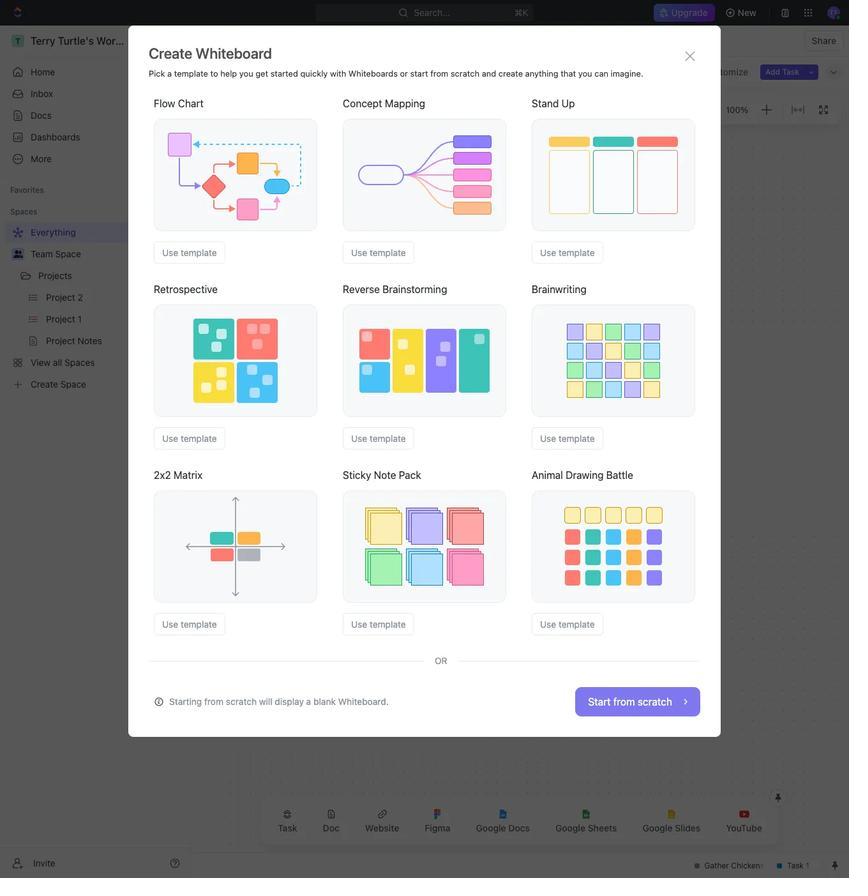 Task type: vqa. For each thing, say whether or not it's contained in the screenshot.
Card
no



Task type: locate. For each thing, give the bounding box(es) containing it.
display
[[275, 696, 304, 707]]

create whiteboard
[[149, 45, 272, 62]]

quickly
[[300, 68, 328, 79]]

google for google sheets
[[556, 823, 586, 833]]

2 horizontal spatial from
[[614, 696, 635, 708]]

pick
[[149, 68, 165, 79]]

1 horizontal spatial task
[[783, 67, 800, 76]]

docs link
[[5, 105, 185, 126]]

3 google from the left
[[643, 823, 673, 833]]

google right figma
[[476, 823, 506, 833]]

idea board
[[367, 66, 412, 77]]

mapping
[[385, 98, 425, 109]]

use template button
[[154, 241, 225, 264], [343, 241, 414, 264], [532, 241, 603, 264], [154, 427, 225, 450], [343, 427, 414, 450], [532, 427, 603, 450], [154, 613, 225, 635], [343, 613, 414, 635], [532, 613, 603, 635]]

a
[[167, 68, 172, 79], [306, 696, 311, 707]]

docs
[[31, 110, 52, 121], [509, 823, 530, 833]]

1 google from the left
[[476, 823, 506, 833]]

0 horizontal spatial you
[[239, 68, 253, 79]]

doc button
[[313, 802, 350, 841]]

search...
[[414, 7, 451, 18]]

share button
[[805, 31, 844, 51]]

from right the start
[[431, 68, 449, 79]]

2 google from the left
[[556, 823, 586, 833]]

scratch right start
[[638, 696, 673, 708]]

you
[[239, 68, 253, 79], [579, 68, 592, 79]]

0 horizontal spatial scratch
[[226, 696, 257, 707]]

2 horizontal spatial google
[[643, 823, 673, 833]]

new button
[[720, 3, 765, 23]]

⌘k
[[515, 7, 529, 18]]

youtube
[[726, 823, 762, 833]]

use
[[162, 247, 178, 258], [351, 247, 367, 258], [540, 247, 556, 258], [162, 433, 178, 444], [351, 433, 367, 444], [540, 433, 556, 444], [162, 619, 178, 630], [351, 619, 367, 630], [540, 619, 556, 630]]

0 vertical spatial task
[[783, 67, 800, 76]]

create
[[499, 68, 523, 79]]

use for sticky note pack
[[351, 619, 367, 630]]

inbox
[[31, 88, 53, 99]]

from
[[431, 68, 449, 79], [204, 696, 224, 707], [614, 696, 635, 708]]

google
[[476, 823, 506, 833], [556, 823, 586, 833], [643, 823, 673, 833]]

favorites button
[[5, 183, 49, 198]]

add
[[766, 67, 781, 76]]

scratch inside button
[[638, 696, 673, 708]]

favorites
[[10, 185, 44, 195]]

board link
[[254, 63, 282, 81]]

a right pick
[[167, 68, 172, 79]]

1 horizontal spatial from
[[431, 68, 449, 79]]

everything
[[202, 35, 247, 46]]

use template button for sticky note pack
[[343, 613, 414, 635]]

use template button for concept mapping
[[343, 241, 414, 264]]

1 horizontal spatial scratch
[[451, 68, 480, 79]]

create whiteboard dialog
[[128, 26, 721, 737]]

chart
[[178, 98, 204, 109]]

scratch for starting from scratch will display a blank whiteboard.
[[226, 696, 257, 707]]

whiteboard
[[196, 45, 272, 62]]

use template button for reverse brainstorming
[[343, 427, 414, 450]]

anything
[[525, 68, 559, 79]]

google docs button
[[466, 802, 540, 841]]

template for flow
[[181, 247, 217, 258]]

stand up
[[532, 98, 575, 109]]

brainstorming
[[383, 284, 447, 295]]

doc
[[323, 823, 340, 833]]

scratch
[[451, 68, 480, 79], [226, 696, 257, 707], [638, 696, 673, 708]]

1 horizontal spatial a
[[306, 696, 311, 707]]

google slides
[[643, 823, 701, 833]]

calendar link
[[303, 63, 343, 81]]

0 horizontal spatial from
[[204, 696, 224, 707]]

0 vertical spatial a
[[167, 68, 172, 79]]

0 horizontal spatial google
[[476, 823, 506, 833]]

concept
[[343, 98, 382, 109]]

website button
[[355, 802, 410, 841]]

flow
[[154, 98, 175, 109]]

started
[[271, 68, 298, 79]]

starting
[[169, 696, 202, 707]]

calendar
[[305, 66, 343, 77]]

from right start
[[614, 696, 635, 708]]

1 horizontal spatial or
[[435, 655, 447, 666]]

template for 2x2
[[181, 619, 217, 630]]

use template for 2x2 matrix
[[162, 619, 217, 630]]

2 you from the left
[[579, 68, 592, 79]]

0 horizontal spatial a
[[167, 68, 172, 79]]

1 vertical spatial docs
[[509, 823, 530, 833]]

task button
[[268, 802, 308, 841]]

use for flow chart
[[162, 247, 178, 258]]

2 horizontal spatial scratch
[[638, 696, 673, 708]]

add task
[[766, 67, 800, 76]]

use for retrospective
[[162, 433, 178, 444]]

use for stand up
[[540, 247, 556, 258]]

a left blank
[[306, 696, 311, 707]]

0 vertical spatial docs
[[31, 110, 52, 121]]

docs inside button
[[509, 823, 530, 833]]

invite
[[33, 857, 55, 868]]

home
[[31, 66, 55, 77]]

task left doc
[[278, 823, 297, 833]]

1 vertical spatial task
[[278, 823, 297, 833]]

tree containing team space
[[5, 222, 185, 395]]

website
[[365, 823, 399, 833]]

upgrade link
[[654, 4, 715, 22]]

start from scratch
[[588, 696, 673, 708]]

0 horizontal spatial docs
[[31, 110, 52, 121]]

1 vertical spatial a
[[306, 696, 311, 707]]

use template button for animal drawing battle
[[532, 613, 603, 635]]

google left slides
[[643, 823, 673, 833]]

start from scratch button
[[576, 687, 701, 717]]

1 horizontal spatial docs
[[509, 823, 530, 833]]

2x2 matrix
[[154, 469, 203, 481]]

template for sticky
[[370, 619, 406, 630]]

from right the starting
[[204, 696, 224, 707]]

0 vertical spatial or
[[400, 68, 408, 79]]

use for concept mapping
[[351, 247, 367, 258]]

100%
[[726, 105, 749, 115]]

slides
[[675, 823, 701, 833]]

google left sheets
[[556, 823, 586, 833]]

1 horizontal spatial you
[[579, 68, 592, 79]]

customize button
[[687, 63, 752, 81]]

google sheets button
[[545, 802, 627, 841]]

you left the can
[[579, 68, 592, 79]]

0 horizontal spatial task
[[278, 823, 297, 833]]

use template for brainwriting
[[540, 433, 595, 444]]

docs inside sidebar navigation
[[31, 110, 52, 121]]

use template for reverse brainstorming
[[351, 433, 406, 444]]

you left get
[[239, 68, 253, 79]]

scratch left will
[[226, 696, 257, 707]]

use for brainwriting
[[540, 433, 556, 444]]

sidebar navigation
[[0, 26, 191, 878]]

customize
[[704, 66, 749, 77]]

scratch for start from scratch
[[638, 696, 673, 708]]

1 horizontal spatial google
[[556, 823, 586, 833]]

share
[[812, 35, 837, 46]]

stand
[[532, 98, 559, 109]]

spaces
[[10, 207, 37, 217]]

from inside button
[[614, 696, 635, 708]]

from for start from scratch
[[614, 696, 635, 708]]

upgrade
[[672, 7, 709, 18]]

task right add
[[783, 67, 800, 76]]

idea board link
[[364, 63, 412, 81]]

use for animal drawing battle
[[540, 619, 556, 630]]

scratch left and
[[451, 68, 480, 79]]

tree
[[5, 222, 185, 395]]

use template for flow chart
[[162, 247, 217, 258]]



Task type: describe. For each thing, give the bounding box(es) containing it.
matrix
[[174, 469, 203, 481]]

imagine.
[[611, 68, 644, 79]]

whiteboard.
[[338, 696, 389, 707]]

sheets
[[588, 823, 617, 833]]

projects
[[38, 270, 72, 281]]

google for google docs
[[476, 823, 506, 833]]

google docs
[[476, 823, 530, 833]]

create
[[149, 45, 192, 62]]

google for google slides
[[643, 823, 673, 833]]

get
[[256, 68, 268, 79]]

can
[[595, 68, 609, 79]]

task inside button
[[783, 67, 800, 76]]

use template for retrospective
[[162, 433, 217, 444]]

idea
[[367, 66, 385, 77]]

1 you from the left
[[239, 68, 253, 79]]

add task button
[[761, 64, 805, 80]]

start
[[588, 696, 611, 708]]

will
[[259, 696, 272, 707]]

use for 2x2 matrix
[[162, 619, 178, 630]]

starting from scratch will display a blank whiteboard.
[[169, 696, 389, 707]]

0 horizontal spatial or
[[400, 68, 408, 79]]

use template for concept mapping
[[351, 247, 406, 258]]

sticky note pack
[[343, 469, 421, 481]]

100% button
[[724, 102, 751, 117]]

help
[[221, 68, 237, 79]]

up
[[562, 98, 575, 109]]

board
[[257, 66, 282, 77]]

whiteboards
[[349, 68, 398, 79]]

start
[[410, 68, 428, 79]]

battle
[[607, 469, 634, 481]]

team space link
[[31, 244, 183, 264]]

2x2
[[154, 469, 171, 481]]

use template for stand up
[[540, 247, 595, 258]]

note
[[374, 469, 396, 481]]

google slides button
[[633, 802, 711, 841]]

to
[[210, 68, 218, 79]]

list
[[218, 66, 233, 77]]

home link
[[5, 62, 185, 82]]

youtube button
[[716, 802, 773, 841]]

animal drawing battle
[[532, 469, 634, 481]]

use template button for flow chart
[[154, 241, 225, 264]]

tree inside sidebar navigation
[[5, 222, 185, 395]]

board
[[387, 66, 412, 77]]

google sheets
[[556, 823, 617, 833]]

flow chart
[[154, 98, 204, 109]]

task inside button
[[278, 823, 297, 833]]

template for concept
[[370, 247, 406, 258]]

inbox link
[[5, 84, 185, 104]]

team space
[[31, 248, 81, 259]]

and
[[482, 68, 496, 79]]

use template for animal drawing battle
[[540, 619, 595, 630]]

retrospective
[[154, 284, 218, 295]]

sticky
[[343, 469, 371, 481]]

use template for sticky note pack
[[351, 619, 406, 630]]

with
[[330, 68, 346, 79]]

use for reverse brainstorming
[[351, 433, 367, 444]]

1 vertical spatial or
[[435, 655, 447, 666]]

pack
[[399, 469, 421, 481]]

dashboards
[[31, 132, 80, 142]]

concept mapping
[[343, 98, 425, 109]]

template for reverse
[[370, 433, 406, 444]]

from for starting from scratch will display a blank whiteboard.
[[204, 696, 224, 707]]

figma button
[[415, 802, 461, 841]]

use template button for retrospective
[[154, 427, 225, 450]]

blank
[[314, 696, 336, 707]]

space
[[55, 248, 81, 259]]

use template button for 2x2 matrix
[[154, 613, 225, 635]]

projects link
[[38, 266, 149, 286]]

use template button for brainwriting
[[532, 427, 603, 450]]

use template button for stand up
[[532, 241, 603, 264]]

list link
[[215, 63, 233, 81]]

figma
[[425, 823, 451, 833]]

template for animal
[[559, 619, 595, 630]]

pick a template to help you get started quickly with whiteboards or start from scratch and create anything that you can imagine.
[[149, 68, 644, 79]]

everything link
[[199, 33, 250, 49]]

dashboards link
[[5, 127, 185, 148]]

that
[[561, 68, 576, 79]]

reverse brainstorming
[[343, 284, 447, 295]]

new
[[738, 7, 757, 18]]

reverse
[[343, 284, 380, 295]]

user group image
[[13, 250, 23, 258]]

team
[[31, 248, 53, 259]]

drawing
[[566, 469, 604, 481]]

brainwriting
[[532, 284, 587, 295]]

template for stand
[[559, 247, 595, 258]]

animal
[[532, 469, 563, 481]]



